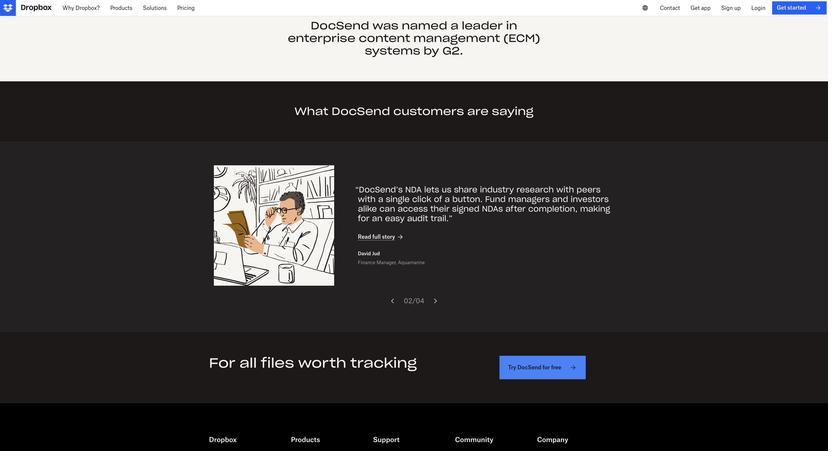 Task type: describe. For each thing, give the bounding box(es) containing it.
by
[[424, 44, 440, 58]]

button.
[[453, 194, 483, 204]]

named
[[402, 19, 448, 32]]

products inside popup button
[[110, 5, 132, 11]]

docsend for try
[[518, 364, 542, 371]]

peers
[[577, 185, 601, 195]]

get started link
[[773, 1, 828, 15]]

1 vertical spatial for
[[543, 364, 550, 371]]

community
[[455, 436, 494, 444]]

was
[[373, 19, 399, 32]]

try docsend for free
[[509, 364, 562, 371]]

of
[[434, 194, 443, 204]]

02/04
[[404, 297, 425, 305]]

for inside "docsend's nda lets us share industry research with peers with a single click of a button. fund managers and investors alike can access their signed ndas after completion, making for an easy audit trail."
[[358, 213, 370, 224]]

alike
[[358, 204, 377, 214]]

read full story
[[358, 234, 395, 240]]

for
[[209, 355, 236, 372]]

(ecm)
[[504, 31, 541, 45]]

0 horizontal spatial with
[[358, 194, 376, 204]]

an
[[372, 213, 383, 224]]

all
[[240, 355, 257, 372]]

free
[[552, 364, 562, 371]]

saying
[[492, 105, 534, 118]]

get for get app
[[691, 5, 701, 11]]

lets
[[425, 185, 440, 195]]

story
[[382, 234, 395, 240]]

docsend for what
[[332, 105, 391, 118]]

read full story link
[[358, 233, 405, 241]]

access
[[398, 204, 428, 214]]

are
[[468, 105, 489, 118]]

click
[[413, 194, 432, 204]]

why
[[63, 5, 74, 11]]

research
[[517, 185, 554, 195]]

aquamarine
[[398, 260, 425, 265]]

"docsend's nda lets us share industry research with peers with a single click of a button. fund managers and investors alike can access their signed ndas after completion, making for an easy audit trail."
[[356, 185, 611, 224]]

david jud
[[358, 251, 380, 256]]

david
[[358, 251, 371, 256]]

worth
[[298, 355, 347, 372]]

0 horizontal spatial a
[[379, 194, 384, 204]]

files
[[261, 355, 294, 372]]

products button
[[105, 0, 138, 16]]

after
[[506, 204, 526, 214]]

completion,
[[529, 204, 578, 214]]

us
[[442, 185, 452, 195]]

solutions
[[143, 5, 167, 11]]

1 horizontal spatial with
[[557, 185, 575, 195]]

solutions button
[[138, 0, 172, 16]]

g2.
[[443, 44, 464, 58]]

signed
[[453, 204, 480, 214]]

pricing
[[177, 5, 195, 11]]

what docsend customers are saying
[[295, 105, 534, 118]]

for all files worth tracking
[[209, 355, 417, 372]]

trail."
[[431, 213, 453, 224]]

sign up link
[[717, 0, 747, 16]]

systems
[[365, 44, 421, 58]]

support
[[373, 436, 400, 444]]



Task type: locate. For each thing, give the bounding box(es) containing it.
management
[[414, 31, 501, 45]]

1 horizontal spatial get
[[778, 4, 787, 11]]

try docsend for free link
[[500, 356, 587, 380]]

why dropbox?
[[63, 5, 100, 11]]

0 vertical spatial products
[[110, 5, 132, 11]]

ndas
[[482, 204, 503, 214]]

login
[[752, 5, 766, 11]]

products inside footer
[[291, 436, 320, 444]]

enterprise
[[288, 31, 356, 45]]

0 vertical spatial for
[[358, 213, 370, 224]]

docsend inside docsend was named a leader in enterprise content management (ecm) systems by g2.
[[311, 19, 370, 32]]

with up completion, at right top
[[557, 185, 575, 195]]

get inside popup button
[[691, 5, 701, 11]]

sign up
[[722, 5, 742, 11]]

fund
[[486, 194, 506, 204]]

single
[[386, 194, 410, 204]]

dropbox?
[[76, 5, 100, 11]]

try
[[509, 364, 517, 371]]

1 horizontal spatial a
[[445, 194, 450, 204]]

docsend inside the try docsend for free link
[[518, 364, 542, 371]]

finance
[[358, 260, 376, 265]]

leader
[[462, 19, 503, 32]]

audit
[[408, 213, 429, 224]]

footer
[[0, 419, 829, 451]]

products
[[110, 5, 132, 11], [291, 436, 320, 444]]

what
[[295, 105, 329, 118]]

"docsend's
[[356, 185, 403, 195]]

1 vertical spatial docsend
[[332, 105, 391, 118]]

started
[[788, 4, 807, 11]]

login link
[[747, 0, 772, 16]]

up
[[735, 5, 742, 11]]

read
[[358, 234, 371, 240]]

a inside docsend was named a leader in enterprise content management (ecm) systems by g2.
[[451, 19, 459, 32]]

share
[[454, 185, 478, 195]]

company
[[538, 436, 569, 444]]

can
[[380, 204, 396, 214]]

0 vertical spatial docsend
[[311, 19, 370, 32]]

a right of at top right
[[445, 194, 450, 204]]

app
[[702, 5, 711, 11]]

2 vertical spatial docsend
[[518, 364, 542, 371]]

investors
[[571, 194, 609, 204]]

get for get started
[[778, 4, 787, 11]]

their
[[431, 204, 450, 214]]

full
[[373, 234, 381, 240]]

with
[[557, 185, 575, 195], [358, 194, 376, 204]]

and
[[553, 194, 569, 204]]

a up "g2."
[[451, 19, 459, 32]]

docsend was named a leader in enterprise content management (ecm) systems by g2.
[[288, 19, 541, 58]]

industry
[[480, 185, 515, 195]]

an illustration of a man at a desk reading a set of papers image
[[214, 166, 334, 286]]

for left an
[[358, 213, 370, 224]]

0 horizontal spatial get
[[691, 5, 701, 11]]

1 vertical spatial products
[[291, 436, 320, 444]]

docsend
[[311, 19, 370, 32], [332, 105, 391, 118], [518, 364, 542, 371]]

get left started
[[778, 4, 787, 11]]

making
[[581, 204, 611, 214]]

content
[[359, 31, 411, 45]]

1 horizontal spatial for
[[543, 364, 550, 371]]

2 horizontal spatial a
[[451, 19, 459, 32]]

a
[[451, 19, 459, 32], [379, 194, 384, 204], [445, 194, 450, 204]]

jud
[[372, 251, 380, 256]]

get
[[778, 4, 787, 11], [691, 5, 701, 11]]

for
[[358, 213, 370, 224], [543, 364, 550, 371]]

get app
[[691, 5, 711, 11]]

pricing link
[[172, 0, 200, 16]]

contact button
[[655, 0, 686, 16]]

in
[[507, 19, 518, 32]]

for left free
[[543, 364, 550, 371]]

managers
[[509, 194, 550, 204]]

a right 'alike'
[[379, 194, 384, 204]]

0 horizontal spatial products
[[110, 5, 132, 11]]

sign
[[722, 5, 734, 11]]

manager,
[[377, 260, 397, 265]]

dropbox
[[209, 436, 237, 444]]

get app button
[[686, 0, 717, 16]]

get left app
[[691, 5, 701, 11]]

with up an
[[358, 194, 376, 204]]

why dropbox? button
[[57, 0, 105, 16]]

1 horizontal spatial products
[[291, 436, 320, 444]]

contact
[[661, 5, 681, 11]]

easy
[[385, 213, 405, 224]]

nda
[[406, 185, 422, 195]]

finance manager, aquamarine
[[358, 260, 425, 265]]

get started
[[778, 4, 807, 11]]

0 horizontal spatial for
[[358, 213, 370, 224]]

footer containing dropbox
[[0, 419, 829, 451]]

tracking
[[351, 355, 417, 372]]

customers
[[394, 105, 465, 118]]



Task type: vqa. For each thing, say whether or not it's contained in the screenshot.
top for
yes



